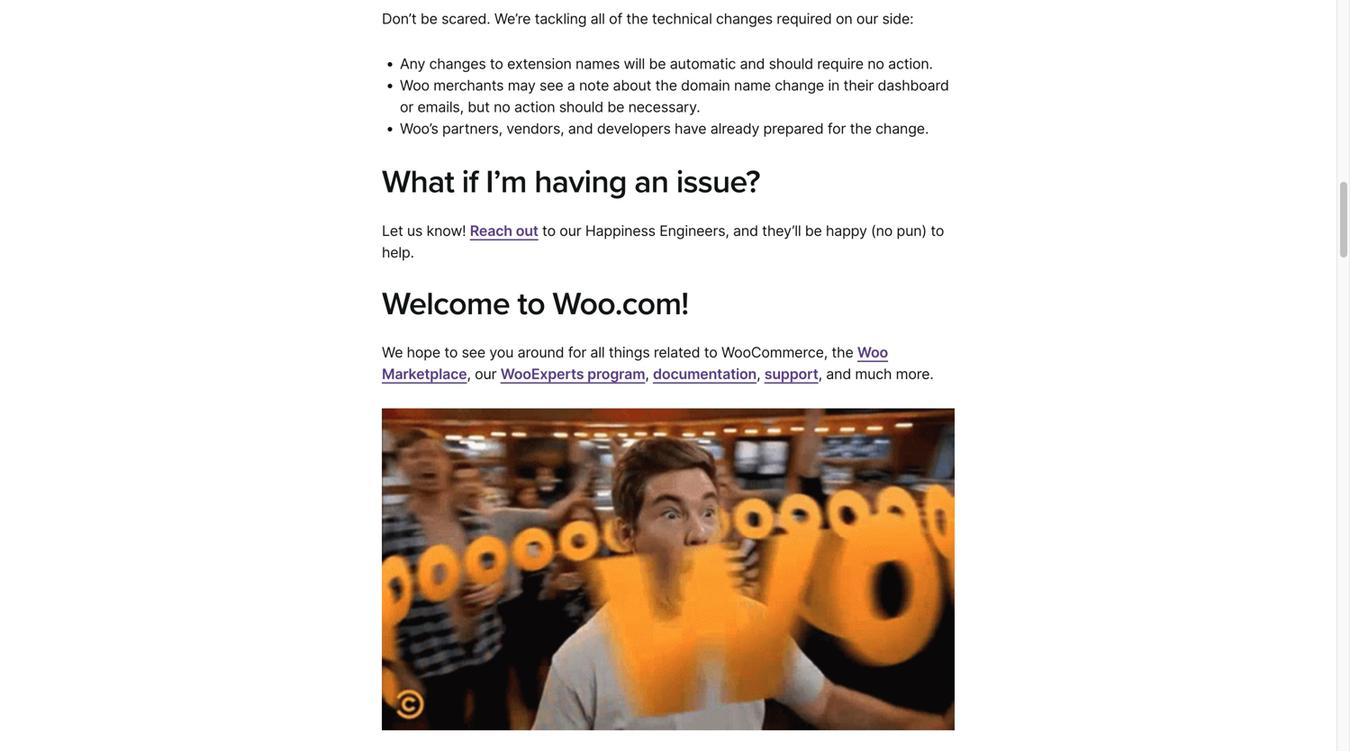 Task type: describe. For each thing, give the bounding box(es) containing it.
wooexperts program link
[[501, 365, 645, 383]]

require
[[817, 55, 864, 73]]

happy
[[826, 222, 867, 240]]

to up documentation link
[[704, 344, 718, 361]]

necessary.
[[628, 98, 700, 116]]

reach out link
[[470, 222, 538, 240]]

i'm
[[486, 163, 527, 201]]

about
[[613, 77, 652, 94]]

our for documentation
[[475, 365, 497, 383]]

but
[[468, 98, 490, 116]]

an
[[634, 163, 669, 201]]

much
[[855, 365, 892, 383]]

engineers,
[[660, 222, 729, 240]]

program
[[587, 365, 645, 383]]

names
[[576, 55, 620, 73]]

don't
[[382, 10, 417, 28]]

3 , from the left
[[757, 365, 761, 383]]

what if i'm having an issue?
[[382, 163, 760, 201]]

issue?
[[676, 163, 760, 201]]

let
[[382, 222, 403, 240]]

what
[[382, 163, 454, 201]]

scared.
[[441, 10, 490, 28]]

and down a
[[568, 120, 593, 137]]

to inside any changes to extension names will be automatic and should require no action. woo merchants may see a note about the domain name change in their dashboard or emails, but no action should be necessary. woo's partners, vendors, and developers have already prepared for the change.
[[490, 55, 503, 73]]

woocommerce,
[[721, 344, 828, 361]]

reach
[[470, 222, 512, 240]]

around
[[518, 344, 564, 361]]

or
[[400, 98, 414, 116]]

2 horizontal spatial our
[[856, 10, 878, 28]]

1 vertical spatial should
[[559, 98, 604, 116]]

woo inside woo marketplace
[[857, 344, 888, 361]]

of
[[609, 10, 622, 28]]

be inside to our happiness engineers, and they'll be happy (no pun) to help.
[[805, 222, 822, 240]]

required
[[777, 10, 832, 28]]

merchants
[[433, 77, 504, 94]]

note
[[579, 77, 609, 94]]

domain
[[681, 77, 730, 94]]

let us know! reach out
[[382, 222, 538, 240]]

changes inside any changes to extension names will be automatic and should require no action. woo merchants may see a note about the domain name change in their dashboard or emails, but no action should be necessary. woo's partners, vendors, and developers have already prepared for the change.
[[429, 55, 486, 73]]

, our wooexperts program , documentation , support , and much more.
[[467, 365, 934, 383]]

a
[[567, 77, 575, 94]]

woo's
[[400, 120, 438, 137]]

be right don't
[[421, 10, 438, 28]]

the right of
[[626, 10, 648, 28]]

documentation link
[[653, 365, 757, 383]]

be down about
[[607, 98, 624, 116]]

to right out
[[542, 222, 556, 240]]

their
[[844, 77, 874, 94]]

out
[[516, 222, 538, 240]]

support
[[765, 365, 818, 383]]

they'll
[[762, 222, 801, 240]]

0 horizontal spatial for
[[568, 344, 586, 361]]

we
[[382, 344, 403, 361]]

name
[[734, 77, 771, 94]]



Task type: locate. For each thing, give the bounding box(es) containing it.
woo marketplace
[[382, 344, 888, 383]]

dashboard
[[878, 77, 949, 94]]

help.
[[382, 244, 414, 261]]

the up the "necessary."
[[655, 77, 677, 94]]

1 horizontal spatial changes
[[716, 10, 773, 28]]

no up their
[[868, 55, 884, 73]]

on
[[836, 10, 853, 28]]

in
[[828, 77, 840, 94]]

welcome
[[382, 285, 510, 323]]

0 horizontal spatial should
[[559, 98, 604, 116]]

for right prepared
[[828, 120, 846, 137]]

the right the woocommerce,
[[832, 344, 854, 361]]

1 horizontal spatial should
[[769, 55, 813, 73]]

0 vertical spatial changes
[[716, 10, 773, 28]]

wooexperts
[[501, 365, 584, 383]]

0 horizontal spatial woo
[[400, 77, 430, 94]]

have
[[675, 120, 707, 137]]

will
[[624, 55, 645, 73]]

0 vertical spatial woo
[[400, 77, 430, 94]]

be right will
[[649, 55, 666, 73]]

technical
[[652, 10, 712, 28]]

woo.com!
[[553, 285, 689, 323]]

1 horizontal spatial our
[[560, 222, 581, 240]]

to up merchants
[[490, 55, 503, 73]]

see
[[540, 77, 563, 94], [462, 344, 486, 361]]

may
[[508, 77, 536, 94]]

our right out
[[560, 222, 581, 240]]

(no
[[871, 222, 893, 240]]

no
[[868, 55, 884, 73], [494, 98, 510, 116]]

0 vertical spatial no
[[868, 55, 884, 73]]

vendors,
[[506, 120, 564, 137]]

to up around
[[518, 285, 545, 323]]

partners,
[[442, 120, 503, 137]]

hope
[[407, 344, 440, 361]]

and inside to our happiness engineers, and they'll be happy (no pun) to help.
[[733, 222, 758, 240]]

1 horizontal spatial no
[[868, 55, 884, 73]]

all up program
[[590, 344, 605, 361]]

and left they'll
[[733, 222, 758, 240]]

our for they'll
[[560, 222, 581, 240]]

we're
[[494, 10, 531, 28]]

1 all from the top
[[591, 10, 605, 28]]

for
[[828, 120, 846, 137], [568, 344, 586, 361]]

our
[[856, 10, 878, 28], [560, 222, 581, 240], [475, 365, 497, 383]]

1 , from the left
[[467, 365, 471, 383]]

1 vertical spatial woo
[[857, 344, 888, 361]]

to
[[490, 55, 503, 73], [542, 222, 556, 240], [931, 222, 944, 240], [518, 285, 545, 323], [444, 344, 458, 361], [704, 344, 718, 361]]

1 vertical spatial no
[[494, 98, 510, 116]]

,
[[467, 365, 471, 383], [645, 365, 649, 383], [757, 365, 761, 383], [818, 365, 822, 383]]

our right on
[[856, 10, 878, 28]]

should down a
[[559, 98, 604, 116]]

should
[[769, 55, 813, 73], [559, 98, 604, 116]]

2 all from the top
[[590, 344, 605, 361]]

1 horizontal spatial see
[[540, 77, 563, 94]]

to right hope at the left of the page
[[444, 344, 458, 361]]

be right they'll
[[805, 222, 822, 240]]

woo inside any changes to extension names will be automatic and should require no action. woo merchants may see a note about the domain name change in their dashboard or emails, but no action should be necessary. woo's partners, vendors, and developers have already prepared for the change.
[[400, 77, 430, 94]]

see left you
[[462, 344, 486, 361]]

any
[[400, 55, 425, 73]]

action.
[[888, 55, 933, 73]]

0 vertical spatial our
[[856, 10, 878, 28]]

happiness
[[585, 222, 656, 240]]

change
[[775, 77, 824, 94]]

1 vertical spatial our
[[560, 222, 581, 240]]

for inside any changes to extension names will be automatic and should require no action. woo merchants may see a note about the domain name change in their dashboard or emails, but no action should be necessary. woo's partners, vendors, and developers have already prepared for the change.
[[828, 120, 846, 137]]

prepared
[[763, 120, 824, 137]]

1 vertical spatial see
[[462, 344, 486, 361]]

if
[[462, 163, 478, 201]]

developers
[[597, 120, 671, 137]]

1 horizontal spatial for
[[828, 120, 846, 137]]

more.
[[896, 365, 934, 383]]

0 vertical spatial see
[[540, 77, 563, 94]]

0 vertical spatial for
[[828, 120, 846, 137]]

2 vertical spatial our
[[475, 365, 497, 383]]

things
[[609, 344, 650, 361]]

emails,
[[417, 98, 464, 116]]

and up name
[[740, 55, 765, 73]]

0 horizontal spatial no
[[494, 98, 510, 116]]

you
[[489, 344, 514, 361]]

1 vertical spatial changes
[[429, 55, 486, 73]]

documentation
[[653, 365, 757, 383]]

for up wooexperts program link
[[568, 344, 586, 361]]

change.
[[876, 120, 929, 137]]

tackling
[[535, 10, 587, 28]]

4 , from the left
[[818, 365, 822, 383]]

all left of
[[591, 10, 605, 28]]

and
[[740, 55, 765, 73], [568, 120, 593, 137], [733, 222, 758, 240], [826, 365, 851, 383]]

having
[[534, 163, 627, 201]]

to our happiness engineers, and they'll be happy (no pun) to help.
[[382, 222, 944, 261]]

0 horizontal spatial changes
[[429, 55, 486, 73]]

all
[[591, 10, 605, 28], [590, 344, 605, 361]]

the left "change."
[[850, 120, 872, 137]]

our down you
[[475, 365, 497, 383]]

changes
[[716, 10, 773, 28], [429, 55, 486, 73]]

woo down any
[[400, 77, 430, 94]]

0 horizontal spatial see
[[462, 344, 486, 361]]

automatic
[[670, 55, 736, 73]]

changes left required
[[716, 10, 773, 28]]

don't be scared. we're tackling all of the technical changes required on our side:
[[382, 10, 914, 28]]

any changes to extension names will be automatic and should require no action. woo merchants may see a note about the domain name change in their dashboard or emails, but no action should be necessary. woo's partners, vendors, and developers have already prepared for the change.
[[400, 55, 949, 137]]

we hope to see you around for all things related to woocommerce, the
[[382, 344, 857, 361]]

us
[[407, 222, 423, 240]]

extension
[[507, 55, 572, 73]]

the
[[626, 10, 648, 28], [655, 77, 677, 94], [850, 120, 872, 137], [832, 344, 854, 361]]

see inside any changes to extension names will be automatic and should require no action. woo merchants may see a note about the domain name change in their dashboard or emails, but no action should be necessary. woo's partners, vendors, and developers have already prepared for the change.
[[540, 77, 563, 94]]

welcome to woo.com!
[[382, 285, 689, 323]]

our inside to our happiness engineers, and they'll be happy (no pun) to help.
[[560, 222, 581, 240]]

see left a
[[540, 77, 563, 94]]

1 vertical spatial for
[[568, 344, 586, 361]]

woo marketplace link
[[382, 344, 888, 383]]

already
[[710, 120, 760, 137]]

side:
[[882, 10, 914, 28]]

0 horizontal spatial our
[[475, 365, 497, 383]]

1 horizontal spatial woo
[[857, 344, 888, 361]]

action
[[514, 98, 555, 116]]

and left much
[[826, 365, 851, 383]]

pun)
[[897, 222, 927, 240]]

2 , from the left
[[645, 365, 649, 383]]

to right the 'pun)'
[[931, 222, 944, 240]]

marketplace
[[382, 365, 467, 383]]

know!
[[427, 222, 466, 240]]

0 vertical spatial should
[[769, 55, 813, 73]]

changes up merchants
[[429, 55, 486, 73]]

be
[[421, 10, 438, 28], [649, 55, 666, 73], [607, 98, 624, 116], [805, 222, 822, 240]]

woo
[[400, 77, 430, 94], [857, 344, 888, 361]]

1 vertical spatial all
[[590, 344, 605, 361]]

related
[[654, 344, 700, 361]]

should up change
[[769, 55, 813, 73]]

support link
[[765, 365, 818, 383]]

no right but
[[494, 98, 510, 116]]

woo up much
[[857, 344, 888, 361]]

0 vertical spatial all
[[591, 10, 605, 28]]



Task type: vqa. For each thing, say whether or not it's contained in the screenshot.
the topmost group
no



